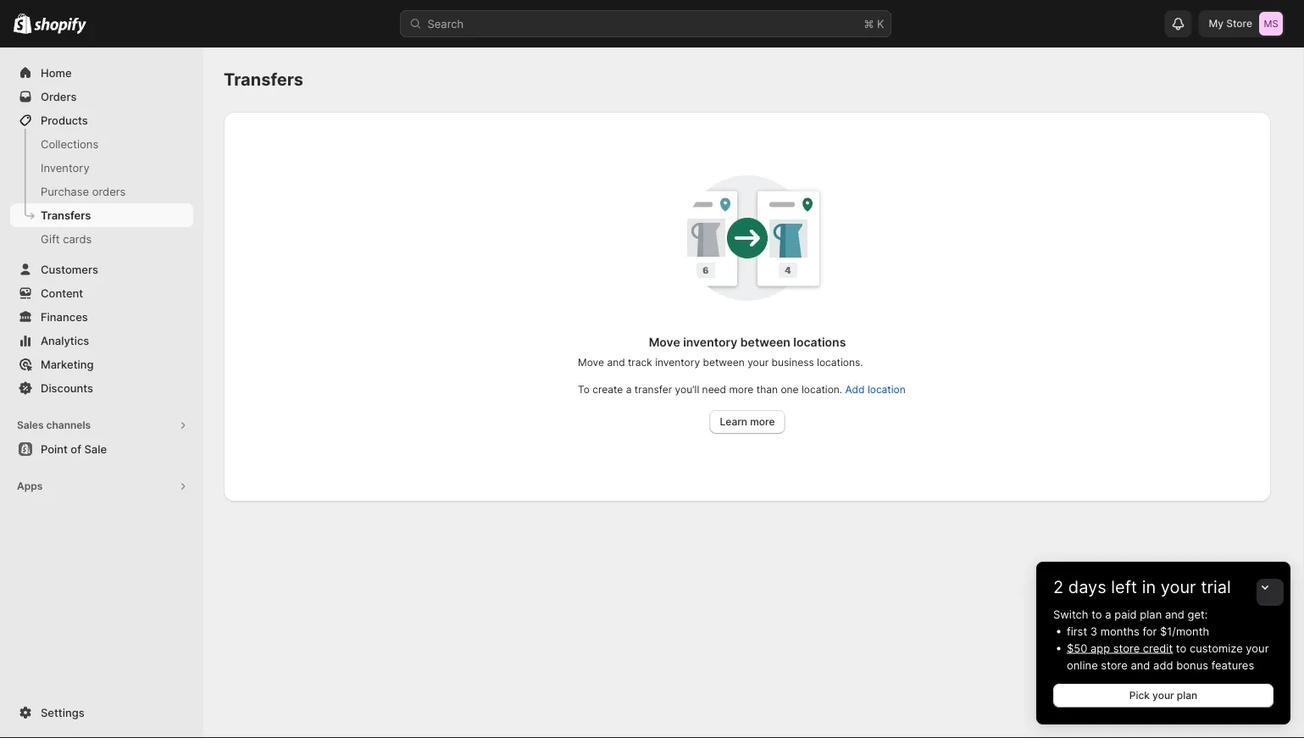 Task type: locate. For each thing, give the bounding box(es) containing it.
shopify image
[[14, 13, 32, 34], [34, 17, 87, 34]]

products
[[41, 114, 88, 127]]

location.
[[802, 384, 843, 396]]

1 horizontal spatial shopify image
[[34, 17, 87, 34]]

a inside 'element'
[[1106, 608, 1112, 621]]

0 horizontal spatial move
[[578, 356, 604, 369]]

and
[[607, 356, 625, 369], [1165, 608, 1185, 621], [1131, 659, 1151, 672]]

apps
[[17, 480, 43, 493]]

business
[[772, 356, 814, 369]]

between up the "business"
[[741, 335, 791, 350]]

1 vertical spatial a
[[1106, 608, 1112, 621]]

move for move inventory between locations
[[649, 335, 680, 350]]

your up the features
[[1246, 642, 1269, 655]]

store
[[1114, 642, 1140, 655], [1101, 659, 1128, 672]]

search
[[428, 17, 464, 30]]

your right in
[[1161, 577, 1197, 598]]

home link
[[10, 61, 193, 85]]

inventory up "move and track inventory between your business locations."
[[683, 335, 738, 350]]

pick
[[1130, 690, 1150, 702]]

to customize your online store and add bonus features
[[1067, 642, 1269, 672]]

1 vertical spatial transfers
[[41, 209, 91, 222]]

⌘ k
[[864, 17, 885, 30]]

learn more
[[720, 416, 775, 428]]

1 horizontal spatial move
[[649, 335, 680, 350]]

orders
[[41, 90, 77, 103]]

locations.
[[817, 356, 863, 369]]

a for paid
[[1106, 608, 1112, 621]]

0 horizontal spatial and
[[607, 356, 625, 369]]

move up track
[[649, 335, 680, 350]]

1 vertical spatial store
[[1101, 659, 1128, 672]]

features
[[1212, 659, 1255, 672]]

k
[[877, 17, 885, 30]]

gift cards link
[[10, 227, 193, 251]]

inventory
[[683, 335, 738, 350], [655, 356, 700, 369]]

2 horizontal spatial and
[[1165, 608, 1185, 621]]

0 horizontal spatial transfers
[[41, 209, 91, 222]]

analytics
[[41, 334, 89, 347]]

my store image
[[1260, 12, 1283, 36]]

trial
[[1201, 577, 1231, 598]]

and up $1/month
[[1165, 608, 1185, 621]]

store
[[1227, 17, 1253, 30]]

move up to
[[578, 356, 604, 369]]

1 horizontal spatial plan
[[1177, 690, 1198, 702]]

store inside the to customize your online store and add bonus features
[[1101, 659, 1128, 672]]

0 horizontal spatial a
[[626, 384, 632, 396]]

2 days left in your trial
[[1054, 577, 1231, 598]]

1 vertical spatial between
[[703, 356, 745, 369]]

1 vertical spatial more
[[750, 416, 775, 428]]

point of sale link
[[10, 437, 193, 461]]

in
[[1142, 577, 1156, 598]]

bonus
[[1177, 659, 1209, 672]]

more right learn
[[750, 416, 775, 428]]

inventory up you'll
[[655, 356, 700, 369]]

sales channels
[[17, 419, 91, 431]]

need
[[702, 384, 727, 396]]

collections
[[41, 137, 98, 150]]

1 vertical spatial move
[[578, 356, 604, 369]]

and left track
[[607, 356, 625, 369]]

0 horizontal spatial shopify image
[[14, 13, 32, 34]]

move
[[649, 335, 680, 350], [578, 356, 604, 369]]

your down move inventory between locations
[[748, 356, 769, 369]]

your
[[748, 356, 769, 369], [1161, 577, 1197, 598], [1246, 642, 1269, 655], [1153, 690, 1175, 702]]

location
[[868, 384, 906, 396]]

a right create
[[626, 384, 632, 396]]

between up need
[[703, 356, 745, 369]]

discounts
[[41, 381, 93, 395]]

plan down bonus
[[1177, 690, 1198, 702]]

add location link
[[846, 384, 906, 396]]

1 horizontal spatial and
[[1131, 659, 1151, 672]]

store down months at the right of the page
[[1114, 642, 1140, 655]]

1 horizontal spatial a
[[1106, 608, 1112, 621]]

plan up for
[[1140, 608, 1162, 621]]

0 vertical spatial store
[[1114, 642, 1140, 655]]

2 days left in your trial element
[[1037, 606, 1291, 725]]

customers
[[41, 263, 98, 276]]

1 vertical spatial inventory
[[655, 356, 700, 369]]

content
[[41, 287, 83, 300]]

⌘
[[864, 17, 874, 30]]

0 vertical spatial plan
[[1140, 608, 1162, 621]]

store down $50 app store credit link
[[1101, 659, 1128, 672]]

orders link
[[10, 85, 193, 109]]

a left the paid
[[1106, 608, 1112, 621]]

and left add
[[1131, 659, 1151, 672]]

0 horizontal spatial to
[[1092, 608, 1103, 621]]

more left than
[[729, 384, 754, 396]]

to down $1/month
[[1176, 642, 1187, 655]]

purchase orders link
[[10, 180, 193, 203]]

$1/month
[[1161, 625, 1210, 638]]

0 vertical spatial transfers
[[224, 69, 304, 90]]

gift cards
[[41, 232, 92, 245]]

switch to a paid plan and get:
[[1054, 608, 1208, 621]]

days
[[1069, 577, 1107, 598]]

gift
[[41, 232, 60, 245]]

1 vertical spatial and
[[1165, 608, 1185, 621]]

paid
[[1115, 608, 1137, 621]]

transfers
[[224, 69, 304, 90], [41, 209, 91, 222]]

1 horizontal spatial to
[[1176, 642, 1187, 655]]

pick your plan
[[1130, 690, 1198, 702]]

0 vertical spatial move
[[649, 335, 680, 350]]

more
[[729, 384, 754, 396], [750, 416, 775, 428]]

plan
[[1140, 608, 1162, 621], [1177, 690, 1198, 702]]

collections link
[[10, 132, 193, 156]]

products link
[[10, 109, 193, 132]]

discounts link
[[10, 376, 193, 400]]

and inside the to customize your online store and add bonus features
[[1131, 659, 1151, 672]]

2 vertical spatial and
[[1131, 659, 1151, 672]]

1 vertical spatial to
[[1176, 642, 1187, 655]]

a for transfer
[[626, 384, 632, 396]]

0 vertical spatial a
[[626, 384, 632, 396]]

move inventory between locations
[[649, 335, 846, 350]]

move and track inventory between your business locations.
[[578, 356, 863, 369]]

to inside the to customize your online store and add bonus features
[[1176, 642, 1187, 655]]

2
[[1054, 577, 1064, 598]]

to up 3
[[1092, 608, 1103, 621]]

1 horizontal spatial transfers
[[224, 69, 304, 90]]

0 vertical spatial between
[[741, 335, 791, 350]]

between
[[741, 335, 791, 350], [703, 356, 745, 369]]

a
[[626, 384, 632, 396], [1106, 608, 1112, 621]]

point of sale button
[[0, 437, 203, 461]]

transfer
[[635, 384, 672, 396]]

finances
[[41, 310, 88, 323]]



Task type: describe. For each thing, give the bounding box(es) containing it.
0 vertical spatial more
[[729, 384, 754, 396]]

and for switch
[[1165, 608, 1185, 621]]

$50
[[1067, 642, 1088, 655]]

0 horizontal spatial plan
[[1140, 608, 1162, 621]]

switch
[[1054, 608, 1089, 621]]

1 vertical spatial plan
[[1177, 690, 1198, 702]]

marketing
[[41, 358, 94, 371]]

one
[[781, 384, 799, 396]]

for
[[1143, 625, 1157, 638]]

cards
[[63, 232, 92, 245]]

point
[[41, 442, 68, 456]]

3
[[1091, 625, 1098, 638]]

sales channels button
[[10, 414, 193, 437]]

inventory
[[41, 161, 90, 174]]

pick your plan link
[[1054, 684, 1274, 708]]

your right the 'pick'
[[1153, 690, 1175, 702]]

finances link
[[10, 305, 193, 329]]

track
[[628, 356, 653, 369]]

apps button
[[10, 475, 193, 498]]

learn more link
[[710, 410, 785, 434]]

point of sale
[[41, 442, 107, 456]]

sales
[[17, 419, 44, 431]]

credit
[[1143, 642, 1173, 655]]

my store
[[1209, 17, 1253, 30]]

your inside dropdown button
[[1161, 577, 1197, 598]]

months
[[1101, 625, 1140, 638]]

marketing link
[[10, 353, 193, 376]]

get:
[[1188, 608, 1208, 621]]

home
[[41, 66, 72, 79]]

orders
[[92, 185, 126, 198]]

than
[[757, 384, 778, 396]]

0 vertical spatial to
[[1092, 608, 1103, 621]]

learn
[[720, 416, 748, 428]]

customize
[[1190, 642, 1243, 655]]

locations
[[794, 335, 846, 350]]

transfers link
[[10, 203, 193, 227]]

your inside the to customize your online store and add bonus features
[[1246, 642, 1269, 655]]

sale
[[84, 442, 107, 456]]

0 vertical spatial inventory
[[683, 335, 738, 350]]

inventory link
[[10, 156, 193, 180]]

purchase
[[41, 185, 89, 198]]

left
[[1112, 577, 1138, 598]]

of
[[71, 442, 81, 456]]

to
[[578, 384, 590, 396]]

$50 app store credit
[[1067, 642, 1173, 655]]

add
[[1154, 659, 1174, 672]]

analytics link
[[10, 329, 193, 353]]

$50 app store credit link
[[1067, 642, 1173, 655]]

settings
[[41, 706, 84, 719]]

online
[[1067, 659, 1098, 672]]

create
[[593, 384, 623, 396]]

customers link
[[10, 258, 193, 281]]

2 days left in your trial button
[[1037, 562, 1291, 598]]

my
[[1209, 17, 1224, 30]]

content link
[[10, 281, 193, 305]]

first
[[1067, 625, 1088, 638]]

settings link
[[10, 701, 193, 725]]

and for to
[[1131, 659, 1151, 672]]

purchase orders
[[41, 185, 126, 198]]

channels
[[46, 419, 91, 431]]

you'll
[[675, 384, 700, 396]]

move for move and track inventory between your business locations.
[[578, 356, 604, 369]]

add
[[846, 384, 865, 396]]

first 3 months for $1/month
[[1067, 625, 1210, 638]]

0 vertical spatial and
[[607, 356, 625, 369]]



Task type: vqa. For each thing, say whether or not it's contained in the screenshot.
middle transactions
no



